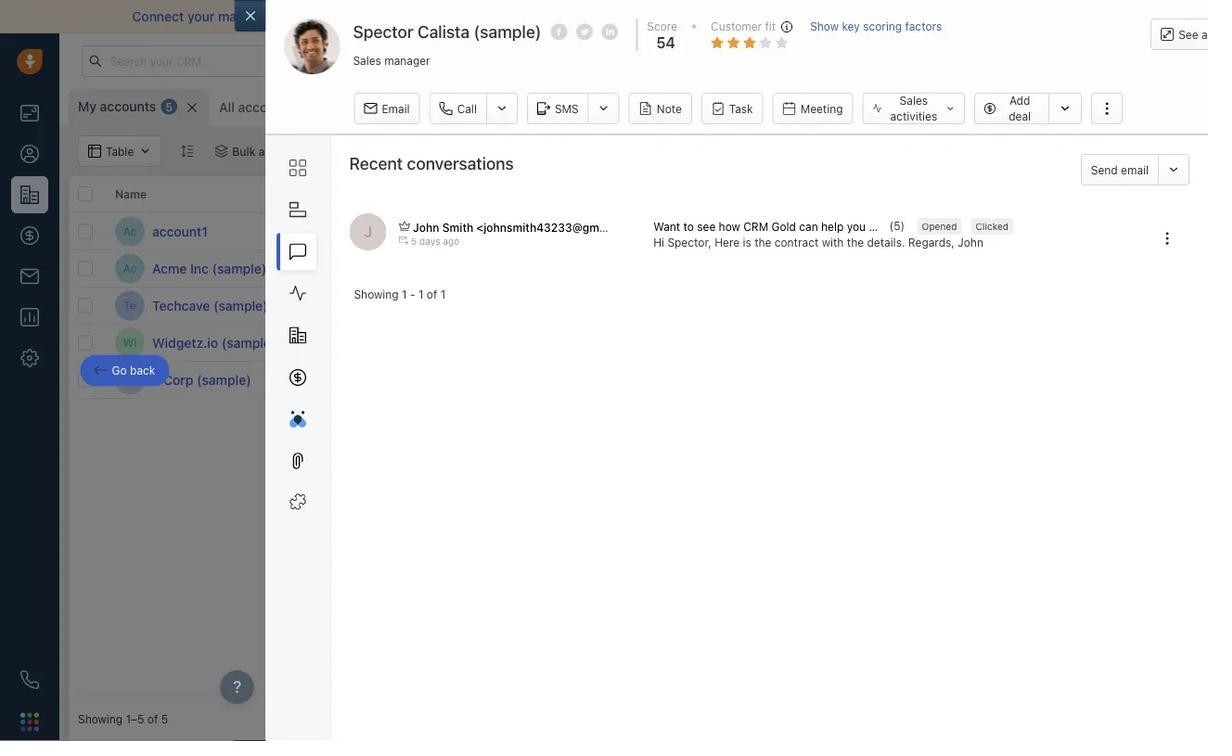 Task type: vqa. For each thing, say whether or not it's contained in the screenshot.


Task type: locate. For each thing, give the bounding box(es) containing it.
name
[[115, 187, 147, 200]]

0 vertical spatial import
[[709, 9, 750, 24]]

0 horizontal spatial the
[[755, 236, 771, 249]]

ac up te
[[123, 262, 137, 275]]

1 vertical spatial import
[[959, 98, 994, 111]]

(sample) for e corp (sample)
[[197, 372, 251, 387]]

regards,
[[908, 236, 955, 249]]

1 horizontal spatial container_wx8msf4aqz5i3rn1 image
[[779, 225, 792, 238]]

ac for acme inc (sample)
[[123, 262, 137, 275]]

accounts for my
[[100, 99, 156, 114]]

cell
[[1182, 213, 1208, 250], [486, 251, 625, 287], [1043, 251, 1182, 287], [1182, 251, 1208, 287], [486, 288, 625, 324], [625, 288, 765, 324], [765, 288, 904, 324], [904, 288, 1043, 324], [1043, 288, 1182, 324], [1182, 288, 1208, 324], [347, 325, 486, 361], [486, 325, 625, 361], [625, 325, 765, 361], [765, 325, 904, 361], [904, 325, 1043, 361], [1043, 325, 1182, 361], [1182, 325, 1208, 361], [347, 362, 486, 398], [486, 362, 625, 398], [625, 362, 765, 398], [765, 362, 904, 398], [904, 362, 1043, 398], [1043, 362, 1182, 398], [1182, 362, 1208, 398]]

factors
[[905, 20, 942, 33]]

(sample) for acme inc (sample)
[[212, 261, 266, 276]]

0 horizontal spatial john
[[413, 221, 439, 234]]

sales inside sales activities
[[900, 94, 928, 107]]

ac
[[123, 225, 137, 238], [123, 262, 137, 275]]

phone element
[[11, 662, 48, 699]]

add
[[1009, 94, 1030, 107], [1122, 98, 1143, 111], [923, 225, 944, 238]]

0 horizontal spatial of
[[147, 713, 158, 726]]

1 vertical spatial showing
[[78, 713, 123, 726]]

want
[[653, 220, 680, 233]]

john smith <johnsmith43233@gmail.com>
[[413, 221, 645, 234]]

+
[[496, 225, 503, 238], [913, 225, 920, 238]]

container_wx8msf4aqz5i3rn1 image inside customize table button
[[808, 98, 821, 111]]

1 vertical spatial days
[[419, 236, 440, 247]]

is
[[743, 236, 751, 249]]

meeting
[[800, 102, 843, 115]]

1 horizontal spatial add
[[1009, 94, 1030, 107]]

container_wx8msf4aqz5i3rn1 image
[[808, 98, 821, 111], [215, 145, 228, 158], [779, 225, 792, 238]]

note
[[657, 102, 682, 115]]

smith
[[442, 221, 473, 234], [825, 225, 855, 238]]

1 horizontal spatial smith
[[825, 225, 855, 238]]

email inside send email button
[[1121, 163, 1149, 176]]

add left account
[[1122, 98, 1143, 111]]

your left mailbox
[[187, 9, 215, 24]]

my for my territory accounts
[[313, 100, 331, 115]]

gold
[[772, 220, 796, 233]]

crm
[[743, 220, 768, 233]]

1 horizontal spatial of
[[427, 288, 437, 301]]

0 horizontal spatial showing
[[78, 713, 123, 726]]

all
[[219, 100, 235, 115]]

0 horizontal spatial container_wx8msf4aqz5i3rn1 image
[[215, 145, 228, 158]]

1 + from the left
[[496, 225, 503, 238]]

all accounts button
[[210, 89, 304, 126], [219, 100, 294, 115]]

you right help
[[847, 220, 866, 233]]

(sample)
[[474, 21, 541, 41], [212, 261, 266, 276], [213, 298, 268, 313], [222, 335, 276, 350], [197, 372, 251, 387]]

container_wx8msf4aqz5i3rn1 image left customize
[[808, 98, 821, 111]]

$ 0 row group
[[347, 213, 1208, 399]]

+ click to add
[[496, 225, 568, 238]]

2 horizontal spatial add
[[1122, 98, 1143, 111]]

e left corp
[[152, 372, 160, 387]]

call button
[[429, 93, 486, 124]]

2 horizontal spatial your
[[899, 220, 922, 233]]

your
[[187, 9, 215, 24], [770, 9, 798, 24], [899, 220, 922, 233]]

want to see how crm gold can help you meet your sales goals?
[[653, 220, 989, 233]]

acme inc (sample)
[[152, 261, 266, 276]]

of left twitter circled image on the left
[[564, 9, 576, 24]]

0 vertical spatial showing
[[354, 288, 399, 301]]

0 horizontal spatial add
[[923, 225, 944, 238]]

import accounts
[[959, 98, 1047, 111]]

0 horizontal spatial +
[[496, 225, 503, 238]]

0 horizontal spatial sales
[[353, 54, 381, 67]]

your
[[701, 55, 723, 67]]

email right send
[[1121, 163, 1149, 176]]

0 horizontal spatial email
[[580, 9, 612, 24]]

show
[[810, 20, 839, 33]]

3 more... button
[[457, 95, 541, 121]]

go
[[112, 364, 127, 377]]

s image
[[357, 291, 387, 321]]

(sample) down techcave (sample) link
[[222, 335, 276, 350]]

5 inside my accounts 5
[[165, 100, 173, 113]]

dialog containing spector calista (sample)
[[80, 0, 1208, 741]]

(5)
[[889, 219, 905, 232]]

back
[[130, 364, 155, 377]]

e down wi
[[127, 373, 133, 386]]

e for e
[[127, 373, 133, 386]]

1 horizontal spatial sales
[[925, 220, 952, 233]]

the right is
[[755, 236, 771, 249]]

accounts for import
[[997, 98, 1047, 111]]

my
[[78, 99, 96, 114], [313, 100, 331, 115]]

key
[[842, 20, 860, 33]]

days
[[800, 55, 822, 67], [419, 236, 440, 247]]

0 vertical spatial sales
[[353, 54, 381, 67]]

o
[[564, 101, 572, 114]]

bulk actions
[[232, 145, 298, 158]]

import left add deal
[[959, 98, 994, 111]]

score 54
[[647, 20, 677, 52]]

fit
[[765, 20, 776, 33]]

1 horizontal spatial the
[[847, 236, 864, 249]]

the right the 'with'
[[847, 236, 864, 249]]

sales up activities
[[900, 94, 928, 107]]

import accounts group
[[934, 89, 1088, 121]]

my territory accounts
[[313, 100, 445, 115]]

to inside the want to see how crm gold can help you meet your sales goals? link
[[683, 220, 694, 233]]

dialog
[[80, 0, 1208, 741]]

add for add deal
[[1009, 94, 1030, 107]]

showing left the 1–5
[[78, 713, 123, 726]]

sync
[[531, 9, 560, 24]]

e
[[152, 372, 160, 387], [127, 373, 133, 386]]

to left add
[[535, 225, 545, 238]]

score
[[647, 20, 677, 33]]

techcave (sample)
[[152, 298, 268, 313]]

from
[[1026, 9, 1055, 24]]

21
[[786, 55, 797, 67]]

1 vertical spatial sales
[[900, 94, 928, 107]]

0 horizontal spatial smith
[[442, 221, 473, 234]]

note button
[[629, 93, 692, 124]]

1 horizontal spatial +
[[913, 225, 920, 238]]

+ right (5)
[[913, 225, 920, 238]]

2 + from the left
[[913, 225, 920, 238]]

press space to select this row. row containing $ 0
[[347, 213, 1208, 251]]

bulk
[[232, 145, 256, 158]]

import left all
[[709, 9, 750, 24]]

the
[[755, 236, 771, 249], [847, 236, 864, 249]]

container_wx8msf4aqz5i3rn1 image left bulk
[[215, 145, 228, 158]]

1 horizontal spatial e
[[152, 372, 160, 387]]

go back button
[[80, 355, 169, 386]]

0 horizontal spatial my
[[78, 99, 96, 114]]

phone image
[[20, 671, 39, 689]]

send email button
[[1081, 154, 1158, 186]]

0 vertical spatial of
[[564, 9, 576, 24]]

sms button
[[527, 93, 588, 124]]

1 the from the left
[[755, 236, 771, 249]]

0 horizontal spatial e
[[127, 373, 133, 386]]

0 vertical spatial 5
[[165, 100, 173, 113]]

add up the deal on the top right of the page
[[1009, 94, 1030, 107]]

2 horizontal spatial john
[[958, 236, 983, 249]]

1 ac from the top
[[123, 225, 137, 238]]

sales left data
[[801, 9, 833, 24]]

task button
[[701, 93, 763, 124]]

1 horizontal spatial email
[[1121, 163, 1149, 176]]

(sample) up widgetz.io (sample)
[[213, 298, 268, 313]]

2 ac from the top
[[123, 262, 137, 275]]

deal
[[1009, 110, 1031, 123]]

1 horizontal spatial john
[[796, 225, 822, 238]]

add inside add deal
[[1009, 94, 1030, 107]]

to left start
[[978, 9, 991, 24]]

2 horizontal spatial container_wx8msf4aqz5i3rn1 image
[[808, 98, 821, 111]]

import inside import accounts button
[[959, 98, 994, 111]]

of down 5 days ago
[[427, 288, 437, 301]]

your up the regards,
[[899, 220, 922, 233]]

1 horizontal spatial sales
[[900, 94, 928, 107]]

(sample) left facebook circled icon
[[474, 21, 541, 41]]

0 vertical spatial container_wx8msf4aqz5i3rn1 image
[[808, 98, 821, 111]]

trial
[[726, 55, 745, 67]]

+ left click
[[496, 225, 503, 238]]

add account
[[1122, 98, 1190, 111]]

sales down spector
[[353, 54, 381, 67]]

wi
[[123, 336, 137, 349]]

container_wx8msf4aqz5i3rn1 image for customize
[[808, 98, 821, 111]]

ac down name
[[123, 225, 137, 238]]

days left ago on the left top of page
[[419, 236, 440, 247]]

sales up the regards,
[[925, 220, 952, 233]]

smith inside dialog
[[442, 221, 473, 234]]

deliverability
[[338, 9, 416, 24]]

john
[[413, 221, 439, 234], [796, 225, 822, 238], [958, 236, 983, 249]]

you right so
[[885, 9, 907, 24]]

0 vertical spatial ac
[[123, 225, 137, 238]]

days right 21
[[800, 55, 822, 67]]

see
[[1179, 28, 1198, 41]]

1 filter applied
[[342, 145, 419, 158]]

inc
[[190, 261, 209, 276]]

spector
[[353, 21, 414, 41]]

to up spector, in the top of the page
[[683, 220, 694, 233]]

import all your sales data link
[[709, 9, 867, 24]]

1 horizontal spatial showing
[[354, 288, 399, 301]]

row group containing account1
[[69, 213, 347, 399]]

1 vertical spatial sales
[[925, 220, 952, 233]]

0 horizontal spatial sales
[[801, 9, 833, 24]]

accounts for all
[[238, 100, 294, 115]]

row group
[[69, 213, 347, 399]]

showing down l icon
[[354, 288, 399, 301]]

accounts inside button
[[997, 98, 1047, 111]]

see
[[697, 220, 716, 233]]

2 horizontal spatial of
[[564, 9, 576, 24]]

1 horizontal spatial you
[[885, 9, 907, 24]]

0 horizontal spatial your
[[187, 9, 215, 24]]

0 vertical spatial sales
[[801, 9, 833, 24]]

email right facebook circled icon
[[580, 9, 612, 24]]

name row
[[69, 176, 347, 213]]

improve
[[285, 9, 334, 24]]

0 vertical spatial email
[[580, 9, 612, 24]]

sales inside button
[[925, 220, 952, 233]]

hi
[[653, 236, 664, 249]]

press space to select this row. row containing widgetz.io (sample)
[[69, 325, 347, 362]]

5 right outgoing icon
[[411, 236, 417, 247]]

e inside e corp (sample) link
[[152, 372, 160, 387]]

sales
[[353, 54, 381, 67], [900, 94, 928, 107]]

0 horizontal spatial import
[[709, 9, 750, 24]]

widgetz.io (sample)
[[152, 335, 276, 350]]

(sample) for spector calista (sample)
[[474, 21, 541, 41]]

import
[[709, 9, 750, 24], [959, 98, 994, 111]]

press space to select this row. row
[[69, 213, 347, 251], [347, 213, 1208, 251], [69, 251, 347, 288], [347, 251, 1208, 288], [69, 288, 347, 325], [347, 288, 1208, 325], [69, 325, 347, 362], [347, 325, 1208, 362], [69, 362, 347, 399], [347, 362, 1208, 399]]

0 horizontal spatial days
[[419, 236, 440, 247]]

you
[[885, 9, 907, 24], [847, 220, 866, 233]]

of right the 1–5
[[147, 713, 158, 726]]

row group inside $ 0 grid
[[69, 213, 347, 399]]

container_wx8msf4aqz5i3rn1 image inside bulk actions button
[[215, 145, 228, 158]]

add left task at the top right of page
[[923, 225, 944, 238]]

5 down search your crm... text box
[[165, 100, 173, 113]]

john for john smith
[[796, 225, 822, 238]]

want to see how crm gold can help you meet your sales goals? link
[[653, 219, 989, 234]]

te
[[124, 299, 136, 312]]

0 horizontal spatial you
[[847, 220, 866, 233]]

5 right the 1–5
[[161, 713, 168, 726]]

+ for + click to add
[[496, 225, 503, 238]]

enable
[[446, 9, 487, 24]]

1 vertical spatial you
[[847, 220, 866, 233]]

smith inside press space to select this row. row
[[825, 225, 855, 238]]

2 vertical spatial container_wx8msf4aqz5i3rn1 image
[[779, 225, 792, 238]]

widgetz.io
[[152, 335, 218, 350]]

(sample) down widgetz.io (sample) link
[[197, 372, 251, 387]]

(sample) right inc
[[212, 261, 266, 276]]

to right mailbox
[[269, 9, 282, 24]]

your right all
[[770, 9, 798, 24]]

$ 0 grid
[[69, 176, 1208, 697]]

1–5
[[126, 713, 144, 726]]

1 horizontal spatial days
[[800, 55, 822, 67]]

e for e corp (sample)
[[152, 372, 160, 387]]

calista
[[418, 21, 470, 41]]

1 vertical spatial container_wx8msf4aqz5i3rn1 image
[[215, 145, 228, 158]]

twitter circled image
[[576, 21, 593, 41]]

how
[[719, 220, 740, 233]]

1 vertical spatial ac
[[123, 262, 137, 275]]

john inside press space to select this row. row
[[796, 225, 822, 238]]

1 vertical spatial email
[[1121, 163, 1149, 176]]

1 horizontal spatial import
[[959, 98, 994, 111]]

container_wx8msf4aqz5i3rn1 image inside press space to select this row. row
[[779, 225, 792, 238]]

container_wx8msf4aqz5i3rn1 image left the 'can'
[[779, 225, 792, 238]]

sales
[[801, 9, 833, 24], [925, 220, 952, 233]]

smith for john smith <johnsmith43233@gmail.com>
[[442, 221, 473, 234]]

--
[[356, 225, 367, 238]]

1 horizontal spatial my
[[313, 100, 331, 115]]

press space to select this row. row containing account1
[[69, 213, 347, 251]]

0 vertical spatial you
[[885, 9, 907, 24]]



Task type: describe. For each thing, give the bounding box(es) containing it.
contract
[[775, 236, 819, 249]]

connect
[[132, 9, 184, 24]]

details.
[[867, 236, 905, 249]]

recent conversations
[[349, 153, 514, 173]]

click
[[506, 225, 531, 238]]

john smith
[[796, 225, 855, 238]]

table
[[885, 98, 912, 111]]

1 vertical spatial 5
[[411, 236, 417, 247]]

press space to select this row. row containing techcave (sample)
[[69, 288, 347, 325]]

acme
[[152, 261, 187, 276]]

1 inside button
[[342, 145, 348, 158]]

e corp (sample)
[[152, 372, 251, 387]]

hi spector, here is the contract with the details. regards, john
[[653, 236, 983, 249]]

0
[[648, 222, 657, 240]]

1 filter applied button
[[310, 135, 431, 167]]

in
[[774, 55, 783, 67]]

freshworks switcher image
[[20, 713, 39, 731]]

l image
[[357, 254, 387, 283]]

3
[[483, 101, 490, 114]]

3 more...
[[483, 101, 531, 114]]

spector,
[[668, 236, 711, 249]]

you inside button
[[847, 220, 866, 233]]

2-
[[490, 9, 504, 24]]

customize
[[826, 98, 882, 111]]

account
[[1146, 98, 1190, 111]]

54
[[656, 34, 675, 52]]

conversations.
[[616, 9, 705, 24]]

actions
[[259, 145, 298, 158]]

container_wx8msf4aqz5i3rn1 image for bulk
[[215, 145, 228, 158]]

here
[[715, 236, 740, 249]]

1 horizontal spatial your
[[770, 9, 798, 24]]

linkedin circled image
[[602, 21, 618, 41]]

sales manager
[[353, 54, 430, 67]]

⌘ o
[[550, 101, 572, 114]]

add inside press space to select this row. row
[[923, 225, 944, 238]]

1 vertical spatial of
[[427, 288, 437, 301]]

Search your CRM... text field
[[82, 45, 267, 77]]

to inside press space to select this row. row
[[535, 225, 545, 238]]

task
[[729, 102, 753, 115]]

applied
[[379, 145, 419, 158]]

spector calista (sample)
[[353, 21, 541, 41]]

press space to select this row. row containing acme inc (sample)
[[69, 251, 347, 288]]

ago
[[443, 236, 460, 247]]

+ for + add task
[[913, 225, 920, 238]]

smith for john smith
[[825, 225, 855, 238]]

showing for showing 1 - 1 of 1
[[354, 288, 399, 301]]

email button
[[354, 93, 420, 124]]

mailbox
[[218, 9, 266, 24]]

send email
[[1091, 163, 1149, 176]]

corp
[[163, 372, 193, 387]]

sales for sales manager
[[353, 54, 381, 67]]

john for john smith <johnsmith43233@gmail.com>
[[413, 221, 439, 234]]

show key scoring factors
[[810, 20, 942, 33]]

showing 1–5 of 5
[[78, 713, 168, 726]]

see al button
[[1151, 19, 1208, 50]]

email
[[382, 102, 410, 115]]

account1 link
[[152, 222, 208, 241]]

my accounts link
[[78, 97, 156, 116]]

meeting button
[[773, 93, 853, 124]]

your inside button
[[899, 220, 922, 233]]

0 vertical spatial days
[[800, 55, 822, 67]]

add account button
[[1097, 89, 1199, 121]]

add deal
[[1009, 94, 1031, 123]]

cell inside press space to select this row. row
[[1182, 213, 1208, 250]]

al
[[1202, 28, 1208, 41]]

sales for sales activities
[[900, 94, 928, 107]]

so
[[867, 9, 881, 24]]

want to see how crm gold can help you meet your sales goals? button
[[653, 219, 989, 234]]

facebook circled image
[[551, 21, 567, 41]]

territory
[[335, 100, 385, 115]]

add deal button
[[974, 93, 1049, 124]]

start
[[994, 9, 1023, 24]]

filter
[[351, 145, 376, 158]]

container_wx8msf4aqz5i3rn1 image
[[322, 145, 335, 158]]

$
[[635, 222, 644, 240]]

customer fit
[[711, 20, 776, 33]]

activities
[[890, 110, 937, 123]]

goals?
[[955, 220, 989, 233]]

sales activities
[[890, 94, 937, 123]]

recent
[[349, 153, 403, 173]]

e corp (sample) link
[[152, 371, 251, 389]]

outgoing image
[[399, 236, 408, 245]]

add for add account
[[1122, 98, 1143, 111]]

scoring
[[863, 20, 902, 33]]

ac for account1
[[123, 225, 137, 238]]

help
[[821, 220, 844, 233]]

⌘
[[550, 101, 561, 114]]

5 days ago
[[411, 236, 460, 247]]

meet
[[869, 220, 895, 233]]

close image
[[1180, 12, 1190, 21]]

customize table
[[826, 98, 912, 111]]

2 vertical spatial of
[[147, 713, 158, 726]]

way
[[504, 9, 528, 24]]

more...
[[493, 101, 531, 114]]

$ 0
[[635, 222, 657, 240]]

send
[[1091, 163, 1118, 176]]

showing for showing 1–5 of 5
[[78, 713, 123, 726]]

2 vertical spatial 5
[[161, 713, 168, 726]]

call link
[[429, 93, 486, 124]]

task
[[947, 225, 969, 238]]

<johnsmith43233@gmail.com>
[[476, 221, 645, 234]]

my for my accounts 5
[[78, 99, 96, 114]]

press space to select this row. row containing e corp (sample)
[[69, 362, 347, 399]]

2 the from the left
[[847, 236, 864, 249]]

my accounts 5
[[78, 99, 173, 114]]

sms
[[555, 102, 579, 115]]

customize table button
[[796, 89, 925, 121]]

connect your mailbox to improve deliverability and enable 2-way sync of email conversations. import all your sales data so you don't have to start from scratch.
[[132, 9, 1108, 24]]



